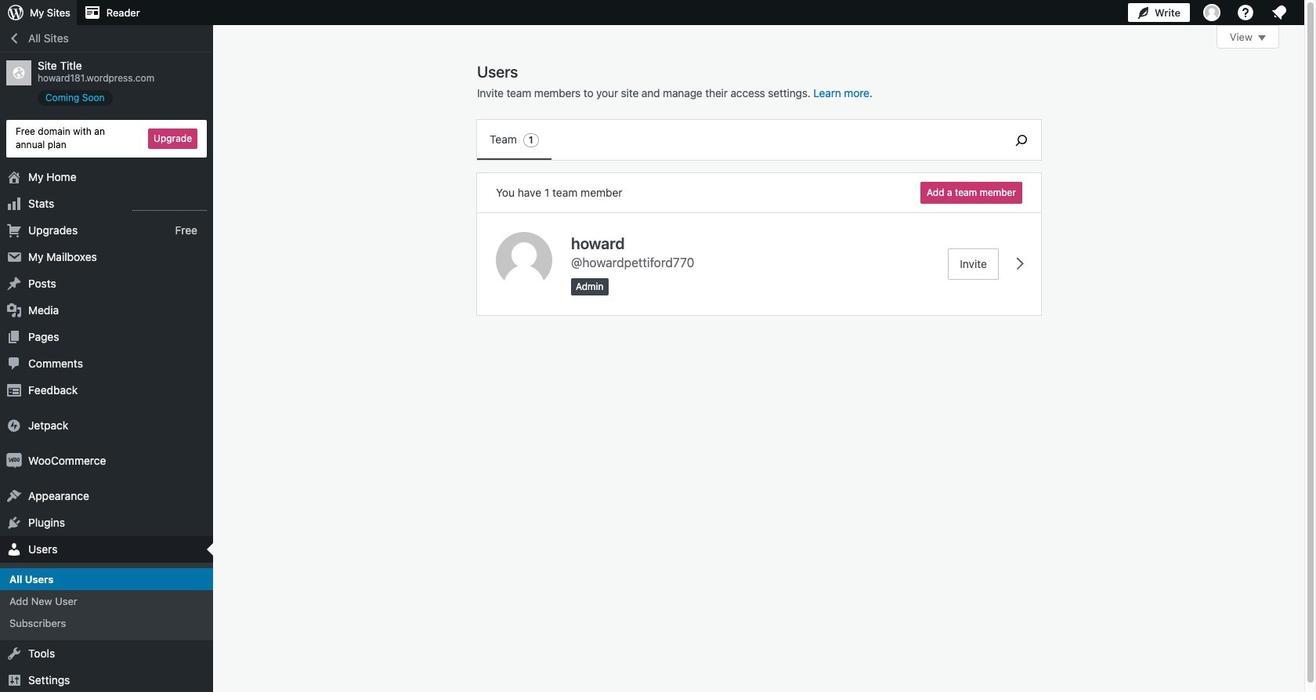 Task type: vqa. For each thing, say whether or not it's contained in the screenshot.
the top img
yes



Task type: describe. For each thing, give the bounding box(es) containing it.
2 img image from the top
[[6, 453, 22, 468]]

open search image
[[1003, 131, 1042, 149]]

closed image
[[1259, 35, 1267, 41]]

howard image
[[496, 232, 553, 288]]

help image
[[1237, 3, 1256, 22]]



Task type: locate. For each thing, give the bounding box(es) containing it.
highest hourly views 0 image
[[132, 200, 207, 211]]

img image
[[6, 417, 22, 433], [6, 453, 22, 468]]

manage your notifications image
[[1271, 3, 1290, 22]]

main content
[[477, 25, 1280, 315]]

my profile image
[[1204, 4, 1221, 21]]

None search field
[[1003, 120, 1042, 160]]

1 img image from the top
[[6, 417, 22, 433]]

0 vertical spatial img image
[[6, 417, 22, 433]]

1 vertical spatial img image
[[6, 453, 22, 468]]



